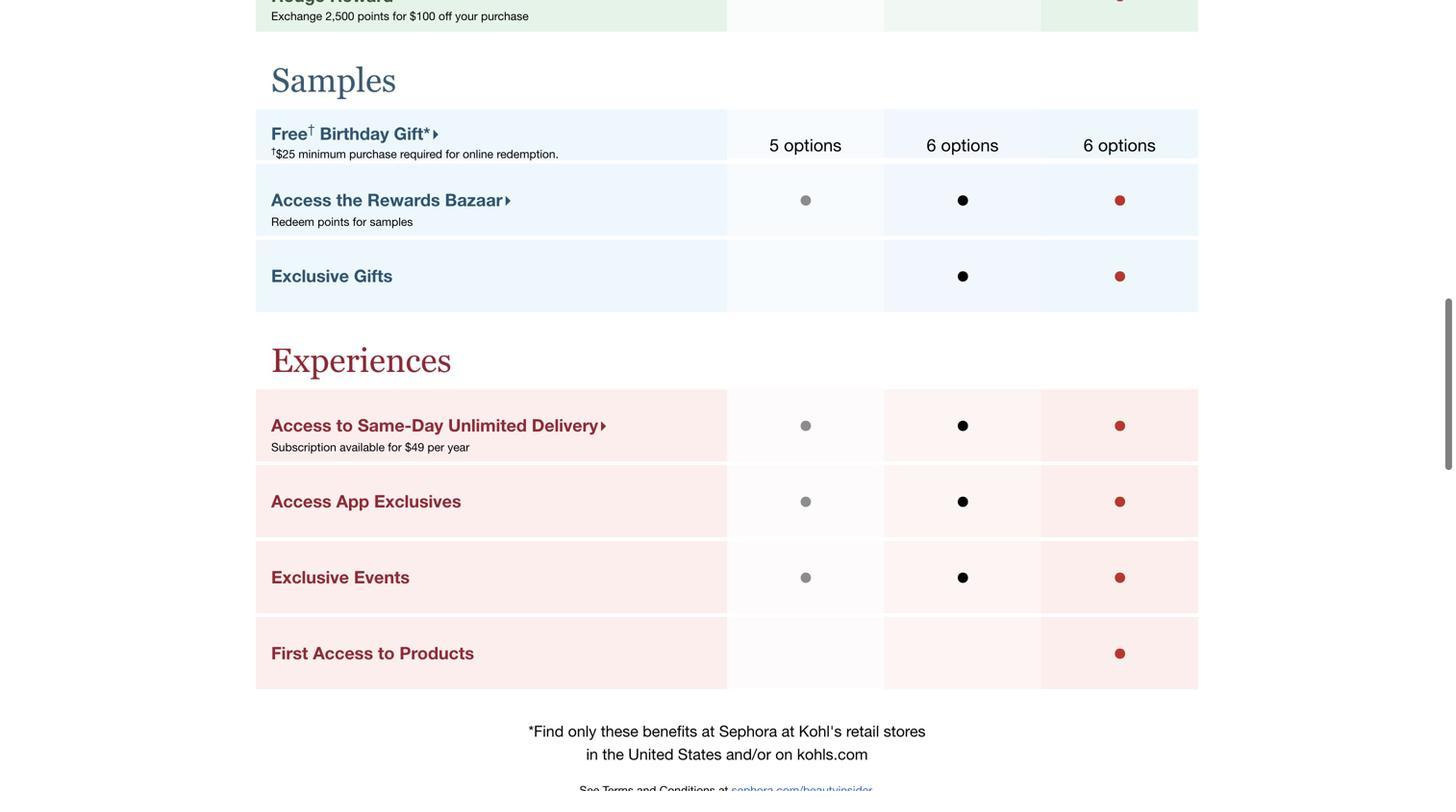 Task type: locate. For each thing, give the bounding box(es) containing it.
•
[[797, 172, 814, 228], [954, 172, 971, 228], [1112, 172, 1128, 228], [954, 248, 971, 304], [1112, 248, 1128, 304], [797, 398, 814, 454], [954, 398, 971, 454], [1112, 398, 1128, 454], [797, 474, 814, 530], [954, 474, 971, 530], [1112, 474, 1128, 530], [797, 550, 814, 606], [954, 550, 971, 606], [1112, 550, 1128, 606], [1112, 626, 1128, 682]]

1 horizontal spatial ▸
[[503, 190, 512, 210]]

the inside *find only these benefits at sephora at kohl's retail stores in the united states and/or on kohls.com
[[603, 746, 624, 764]]

at up "on"
[[782, 723, 795, 741]]

exclusive left events
[[271, 567, 349, 588]]

1 vertical spatial points
[[318, 215, 350, 228]]

1 vertical spatial exclusive
[[271, 567, 349, 588]]

redeem
[[271, 215, 314, 228]]

1 horizontal spatial 6 options
[[1084, 135, 1156, 155]]

1 at from the left
[[702, 723, 715, 741]]

first
[[271, 643, 308, 664]]

5
[[770, 135, 779, 155]]

for
[[393, 9, 407, 23], [446, 147, 460, 161], [353, 215, 367, 228], [388, 441, 402, 454]]

access left app
[[271, 491, 332, 512]]

benefits
[[643, 723, 698, 741]]

exclusive for exclusive gifts
[[271, 266, 349, 286]]

0 vertical spatial ▸
[[430, 124, 440, 144]]

purchase right your
[[481, 9, 529, 23]]

0 horizontal spatial to
[[336, 415, 353, 436]]

5 options
[[770, 135, 842, 155]]

2 horizontal spatial options
[[1098, 135, 1156, 155]]

▸ for •
[[503, 190, 512, 210]]

required
[[400, 147, 443, 161]]

2 6 from the left
[[1084, 135, 1094, 155]]

for inside the free † birthday gift* ▸ † $25 minimum purchase required for online redemption.
[[446, 147, 460, 161]]

and/or
[[726, 746, 771, 764]]

the
[[336, 190, 363, 210], [603, 746, 624, 764]]

to inside "access to same-day unlimited delivery▸ subscription available for $49 per year"
[[336, 415, 353, 436]]

at up states
[[702, 723, 715, 741]]

points right redeem on the left of page
[[318, 215, 350, 228]]

access for access to same-day unlimited delivery▸ subscription available for $49 per year
[[271, 415, 332, 436]]

the down the minimum
[[336, 190, 363, 210]]

*find only these benefits at sephora at kohl's retail stores in the united states and/or on kohls.com
[[529, 723, 926, 764]]

access inside "access to same-day unlimited delivery▸ subscription available for $49 per year"
[[271, 415, 332, 436]]

retail
[[846, 723, 879, 741]]

access up subscription
[[271, 415, 332, 436]]

0 horizontal spatial 6 options
[[927, 135, 999, 155]]

for left online
[[446, 147, 460, 161]]

the right in on the bottom left of page
[[603, 746, 624, 764]]

▸
[[430, 124, 440, 144], [503, 190, 512, 210]]

to
[[336, 415, 353, 436], [378, 643, 395, 664]]

unlimited
[[448, 415, 527, 436]]

▸ down redemption.
[[503, 190, 512, 210]]

for left the $49
[[388, 441, 402, 454]]

1 6 options from the left
[[927, 135, 999, 155]]

†
[[308, 121, 315, 136], [271, 146, 276, 156]]

1 vertical spatial to
[[378, 643, 395, 664]]

0 horizontal spatial ▸
[[430, 124, 440, 144]]

options
[[784, 135, 842, 155], [941, 135, 999, 155], [1098, 135, 1156, 155]]

access to same-day unlimited delivery▸ link
[[271, 415, 607, 436]]

▸ inside access the rewards bazaar ▸ redeem points for samples
[[503, 190, 512, 210]]

your
[[455, 9, 478, 23]]

app
[[336, 491, 369, 512]]

bazaar
[[445, 190, 503, 210]]

0 horizontal spatial points
[[318, 215, 350, 228]]

for left samples
[[353, 215, 367, 228]]

same-
[[358, 415, 412, 436]]

1 exclusive from the top
[[271, 266, 349, 286]]

1 vertical spatial purchase
[[349, 147, 397, 161]]

6
[[927, 135, 936, 155], [1084, 135, 1094, 155]]

points
[[358, 9, 390, 23], [318, 215, 350, 228]]

in
[[586, 746, 598, 764]]

purchase
[[481, 9, 529, 23], [349, 147, 397, 161]]

access inside access the rewards bazaar ▸ redeem points for samples
[[271, 190, 332, 210]]

off
[[439, 9, 452, 23]]

1 horizontal spatial at
[[782, 723, 795, 741]]

0 vertical spatial exclusive
[[271, 266, 349, 286]]

gift*
[[394, 123, 430, 144]]

to left products
[[378, 643, 395, 664]]

2 6 options from the left
[[1084, 135, 1156, 155]]

to up available
[[336, 415, 353, 436]]

▸ inside the free † birthday gift* ▸ † $25 minimum purchase required for online redemption.
[[430, 124, 440, 144]]

at
[[702, 723, 715, 741], [782, 723, 795, 741]]

1 vertical spatial the
[[603, 746, 624, 764]]

1 horizontal spatial to
[[378, 643, 395, 664]]

free
[[271, 123, 308, 144]]

for inside access the rewards bazaar ▸ redeem points for samples
[[353, 215, 367, 228]]

0 horizontal spatial at
[[702, 723, 715, 741]]

exclusives
[[374, 491, 461, 512]]

6 options
[[927, 135, 999, 155], [1084, 135, 1156, 155]]

1 6 from the left
[[927, 135, 936, 155]]

united
[[628, 746, 674, 764]]

products
[[400, 643, 474, 664]]

purchase inside the free † birthday gift* ▸ † $25 minimum purchase required for online redemption.
[[349, 147, 397, 161]]

access
[[271, 190, 332, 210], [271, 415, 332, 436], [271, 491, 332, 512], [313, 643, 373, 664]]

exclusive
[[271, 266, 349, 286], [271, 567, 349, 588]]

free † birthday gift* ▸ † $25 minimum purchase required for online redemption.
[[271, 121, 559, 161]]

0 horizontal spatial 6
[[927, 135, 936, 155]]

exclusive down redeem on the left of page
[[271, 266, 349, 286]]

2 options from the left
[[941, 135, 999, 155]]

for left $100
[[393, 9, 407, 23]]

0 horizontal spatial options
[[784, 135, 842, 155]]

points right 2,500 at the top left
[[358, 9, 390, 23]]

0 vertical spatial the
[[336, 190, 363, 210]]

access app exclusives
[[271, 491, 461, 512]]

† up the minimum
[[308, 121, 315, 136]]

purchase down birthday
[[349, 147, 397, 161]]

sephora
[[719, 723, 777, 741]]

gifts
[[354, 266, 393, 286]]

0 horizontal spatial the
[[336, 190, 363, 210]]

1 horizontal spatial 6
[[1084, 135, 1094, 155]]

0 vertical spatial †
[[308, 121, 315, 136]]

0 vertical spatial purchase
[[481, 9, 529, 23]]

1 horizontal spatial points
[[358, 9, 390, 23]]

minimum
[[299, 147, 346, 161]]

points inside access the rewards bazaar ▸ redeem points for samples
[[318, 215, 350, 228]]

▸ up required
[[430, 124, 440, 144]]

0 horizontal spatial †
[[271, 146, 276, 156]]

1 horizontal spatial the
[[603, 746, 624, 764]]

0 vertical spatial to
[[336, 415, 353, 436]]

access up redeem on the left of page
[[271, 190, 332, 210]]

▸ for 5 options
[[430, 124, 440, 144]]

† down free
[[271, 146, 276, 156]]

1 vertical spatial ▸
[[503, 190, 512, 210]]

1 horizontal spatial options
[[941, 135, 999, 155]]

exclusive gifts
[[271, 266, 393, 286]]

1 horizontal spatial purchase
[[481, 9, 529, 23]]

0 horizontal spatial purchase
[[349, 147, 397, 161]]

2 exclusive from the top
[[271, 567, 349, 588]]



Task type: describe. For each thing, give the bounding box(es) containing it.
on
[[776, 746, 793, 764]]

stores
[[884, 723, 926, 741]]

$100
[[410, 9, 436, 23]]

rewards
[[367, 190, 440, 210]]

kohls.com
[[797, 746, 868, 764]]

3 options from the left
[[1098, 135, 1156, 155]]

online
[[463, 147, 494, 161]]

access right first
[[313, 643, 373, 664]]

exchange
[[271, 9, 322, 23]]

delivery▸
[[532, 415, 607, 436]]

2,500
[[326, 9, 354, 23]]

exclusive for exclusive events
[[271, 567, 349, 588]]

$25
[[276, 147, 295, 161]]

year
[[448, 441, 470, 454]]

per
[[428, 441, 444, 454]]

day
[[412, 415, 443, 436]]

experiences
[[271, 341, 452, 379]]

2 at from the left
[[782, 723, 795, 741]]

only
[[568, 723, 597, 741]]

the inside access the rewards bazaar ▸ redeem points for samples
[[336, 190, 363, 210]]

access to same-day unlimited delivery▸ subscription available for $49 per year
[[271, 415, 607, 454]]

samples
[[271, 61, 396, 99]]

first access to products
[[271, 643, 474, 664]]

0 vertical spatial points
[[358, 9, 390, 23]]

subscription
[[271, 441, 336, 454]]

exclusive events
[[271, 567, 410, 588]]

available
[[340, 441, 385, 454]]

access for access the rewards bazaar ▸ redeem points for samples
[[271, 190, 332, 210]]

samples
[[370, 215, 413, 228]]

exchange 2,500 points for $100 off your purchase
[[271, 9, 529, 23]]

these
[[601, 723, 639, 741]]

events
[[354, 567, 410, 588]]

kohl's
[[799, 723, 842, 741]]

access for access app exclusives
[[271, 491, 332, 512]]

1 options from the left
[[784, 135, 842, 155]]

$49
[[405, 441, 424, 454]]

redemption.
[[497, 147, 559, 161]]

birthday
[[320, 123, 389, 144]]

1 vertical spatial †
[[271, 146, 276, 156]]

for inside "access to same-day unlimited delivery▸ subscription available for $49 per year"
[[388, 441, 402, 454]]

*find
[[529, 723, 564, 741]]

1 horizontal spatial †
[[308, 121, 315, 136]]

access the rewards bazaar ▸ redeem points for samples
[[271, 190, 512, 228]]

states
[[678, 746, 722, 764]]



Task type: vqa. For each thing, say whether or not it's contained in the screenshot.
SUMMER FRIDAYS - DREAM LIP OIL FOR MOISTURIZING SHEER COVERAGE image on the left of page
no



